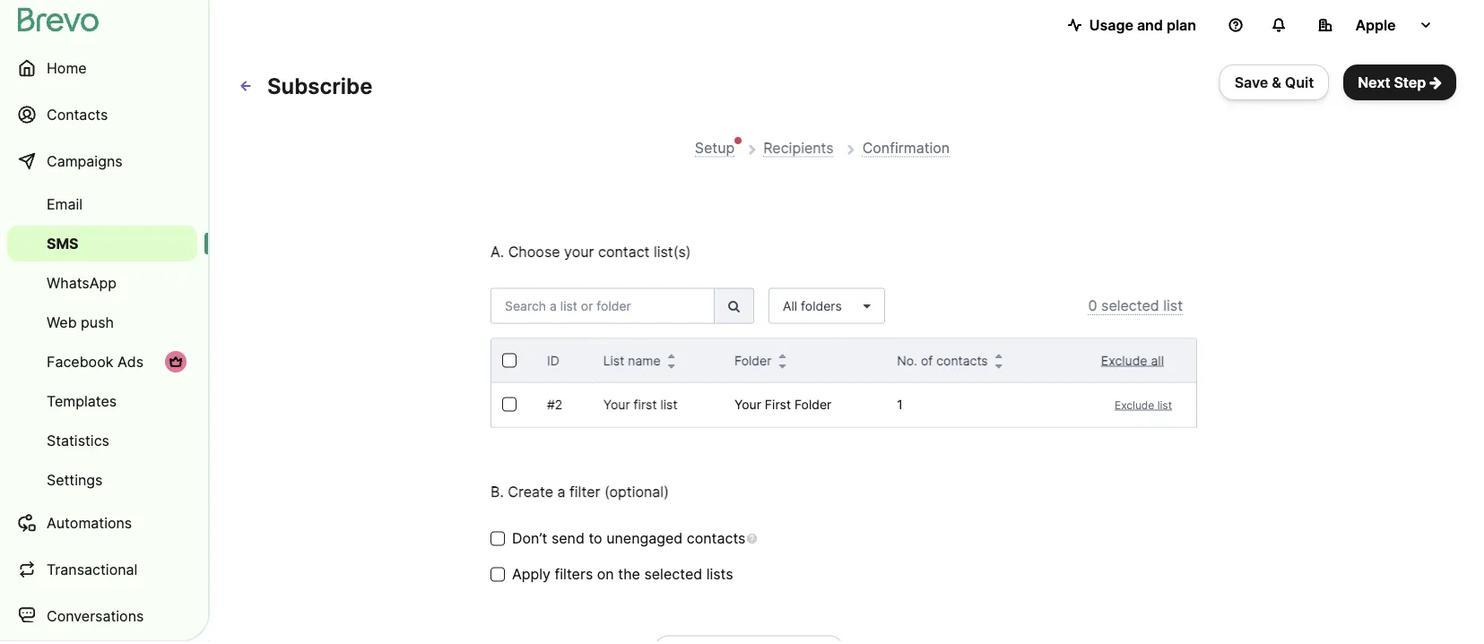 Task type: locate. For each thing, give the bounding box(es) containing it.
#
[[547, 397, 555, 412]]

left___rvooi image
[[169, 355, 183, 369]]

whatsapp
[[47, 274, 117, 292]]

2 your from the left
[[734, 397, 761, 412]]

list
[[603, 353, 624, 369]]

next step button
[[1344, 65, 1456, 100]]

contacts
[[936, 353, 988, 369], [687, 530, 746, 548]]

1 vertical spatial contacts
[[687, 530, 746, 548]]

conversations link
[[7, 595, 197, 638]]

1 horizontal spatial caret down image
[[856, 300, 871, 313]]

list up all
[[1163, 297, 1183, 315]]

Search a list or folder text field
[[491, 288, 715, 324]]

list name
[[603, 353, 661, 369]]

exclude for exclude list
[[1115, 399, 1154, 412]]

0 horizontal spatial selected
[[644, 566, 702, 584]]

the
[[618, 566, 640, 584]]

contacts link
[[7, 93, 197, 136]]

list right the first
[[660, 397, 677, 412]]

list inside 0 selected list link
[[1163, 297, 1183, 315]]

automations
[[47, 515, 132, 532]]

selected right 0
[[1101, 297, 1159, 315]]

don't
[[512, 530, 547, 548]]

exclude all
[[1101, 353, 1164, 369]]

automations link
[[7, 502, 197, 545]]

sms link
[[7, 226, 197, 262]]

exclude for exclude all
[[1101, 353, 1147, 369]]

caret down image right no. of contacts
[[995, 363, 1002, 370]]

transactional link
[[7, 549, 197, 592]]

whatsapp link
[[7, 265, 197, 301]]

subscribe
[[267, 73, 373, 99]]

1 horizontal spatial folder
[[794, 397, 832, 412]]

next
[[1358, 74, 1390, 91]]

0 vertical spatial selected
[[1101, 297, 1159, 315]]

apple
[[1355, 16, 1396, 34]]

1 vertical spatial exclude
[[1115, 399, 1154, 412]]

caret down image
[[856, 300, 871, 313], [668, 363, 675, 370], [995, 363, 1002, 370]]

quit
[[1285, 74, 1314, 91]]

1 horizontal spatial your
[[734, 397, 761, 412]]

0 horizontal spatial caret down image
[[668, 363, 675, 370]]

selected
[[1101, 297, 1159, 315], [644, 566, 702, 584]]

facebook
[[47, 353, 113, 371]]

1 vertical spatial selected
[[644, 566, 702, 584]]

caret up image right no. of contacts
[[995, 352, 1002, 359]]

exclude down exclude all at the bottom right
[[1115, 399, 1154, 412]]

id
[[547, 353, 559, 369]]

0 vertical spatial exclude
[[1101, 353, 1147, 369]]

folder
[[734, 353, 772, 369], [794, 397, 832, 412]]

2 horizontal spatial caret down image
[[995, 363, 1002, 370]]

caret down image
[[779, 363, 786, 370]]

your left first
[[734, 397, 761, 412]]

home
[[47, 59, 87, 77]]

no.
[[897, 353, 917, 369]]

usage
[[1089, 16, 1133, 34]]

transactional
[[47, 561, 138, 579]]

caret up image
[[779, 352, 786, 359]]

sms
[[47, 235, 79, 252]]

0 horizontal spatial folder
[[734, 353, 772, 369]]

list
[[1163, 297, 1183, 315], [660, 397, 677, 412], [1157, 399, 1172, 412]]

1
[[897, 397, 903, 412]]

2 caret up image from the left
[[995, 352, 1002, 359]]

selected right "the"
[[644, 566, 702, 584]]

confirmation
[[862, 139, 950, 156]]

apply filters on the selected lists
[[512, 566, 733, 584]]

exclude left all
[[1101, 353, 1147, 369]]

caret up image for no. of contacts
[[995, 352, 1002, 359]]

on
[[597, 566, 614, 584]]

setup link
[[695, 139, 735, 157]]

save
[[1234, 74, 1268, 91]]

contact
[[598, 243, 650, 261]]

0
[[1088, 297, 1097, 315]]

your
[[603, 397, 630, 412], [734, 397, 761, 412]]

list(s)
[[654, 243, 691, 261]]

(optional)
[[604, 484, 669, 501]]

caret down image right name
[[668, 363, 675, 370]]

contacts up lists at the bottom left
[[687, 530, 746, 548]]

web push
[[47, 314, 114, 331]]

0 horizontal spatial your
[[603, 397, 630, 412]]

contacts right "of"
[[936, 353, 988, 369]]

1 caret up image from the left
[[668, 352, 675, 359]]

exclude list link
[[1100, 399, 1172, 412]]

1 horizontal spatial caret up image
[[995, 352, 1002, 359]]

templates link
[[7, 384, 197, 420]]

caret down image right folders
[[856, 300, 871, 313]]

apply
[[512, 566, 551, 584]]

1 horizontal spatial contacts
[[936, 353, 988, 369]]

&
[[1272, 74, 1281, 91]]

caret up image right name
[[668, 352, 675, 359]]

filter
[[569, 484, 600, 501]]

2
[[555, 397, 563, 412]]

1 your from the left
[[603, 397, 630, 412]]

caret up image
[[668, 352, 675, 359], [995, 352, 1002, 359]]

folder left caret down icon
[[734, 353, 772, 369]]

search image
[[728, 300, 740, 313]]

exclude
[[1101, 353, 1147, 369], [1115, 399, 1154, 412]]

all
[[1151, 353, 1164, 369]]

statistics link
[[7, 423, 197, 459]]

unengaged
[[606, 530, 683, 548]]

save & quit button
[[1219, 65, 1329, 100]]

0 horizontal spatial caret up image
[[668, 352, 675, 359]]

don't send to unengaged contacts
[[512, 530, 746, 548]]

0 vertical spatial folder
[[734, 353, 772, 369]]

recipients
[[763, 139, 834, 156]]

list for your first list
[[660, 397, 677, 412]]

# 2
[[547, 397, 563, 412]]

first
[[765, 397, 791, 412]]

b. create a filter (optional)
[[491, 484, 669, 501]]

your left the first
[[603, 397, 630, 412]]

folder right first
[[794, 397, 832, 412]]



Task type: vqa. For each thing, say whether or not it's contained in the screenshot.
List
yes



Task type: describe. For each thing, give the bounding box(es) containing it.
confirmation link
[[862, 139, 950, 157]]

next step
[[1358, 74, 1426, 91]]

contacts
[[47, 106, 108, 123]]

conversations
[[47, 608, 144, 625]]

caret down image for no. of contacts
[[995, 363, 1002, 370]]

web push link
[[7, 305, 197, 341]]

0 horizontal spatial contacts
[[687, 530, 746, 548]]

lists
[[706, 566, 733, 584]]

ads
[[117, 353, 143, 371]]

arrow right image
[[1430, 75, 1442, 90]]

choose
[[508, 243, 560, 261]]

name
[[628, 353, 661, 369]]

b.
[[491, 484, 504, 501]]

settings link
[[7, 463, 197, 499]]

exclude list
[[1115, 399, 1172, 412]]

templates
[[47, 393, 117, 410]]

save & quit
[[1234, 74, 1314, 91]]

facebook ads link
[[7, 344, 197, 380]]

campaigns
[[47, 152, 123, 170]]

list down all
[[1157, 399, 1172, 412]]

web
[[47, 314, 77, 331]]

send
[[551, 530, 585, 548]]

exclude all link
[[1101, 353, 1164, 369]]

recipients link
[[763, 139, 834, 157]]

plan
[[1167, 16, 1196, 34]]

0 vertical spatial contacts
[[936, 353, 988, 369]]

a
[[557, 484, 565, 501]]

of
[[921, 353, 933, 369]]

your first list
[[603, 397, 677, 412]]

email
[[47, 195, 83, 213]]

1 horizontal spatial selected
[[1101, 297, 1159, 315]]

all folders
[[783, 299, 842, 314]]

your for your first folder
[[734, 397, 761, 412]]

folders
[[801, 299, 842, 314]]

caret up image for list name
[[668, 352, 675, 359]]

push
[[81, 314, 114, 331]]

and
[[1137, 16, 1163, 34]]

create
[[508, 484, 553, 501]]

1 vertical spatial folder
[[794, 397, 832, 412]]

your
[[564, 243, 594, 261]]

to
[[589, 530, 602, 548]]

your first folder
[[734, 397, 832, 412]]

usage and plan button
[[1053, 7, 1211, 43]]

setup
[[695, 139, 735, 156]]

a. choose your contact list(s)
[[491, 243, 691, 261]]

list for 0 selected list
[[1163, 297, 1183, 315]]

step
[[1394, 74, 1426, 91]]

facebook ads
[[47, 353, 143, 371]]

home link
[[7, 47, 197, 90]]

no. of contacts
[[897, 353, 988, 369]]

settings
[[47, 472, 103, 489]]

0 selected list
[[1088, 297, 1183, 315]]

campaigns link
[[7, 140, 197, 183]]

your for your first list
[[603, 397, 630, 412]]

caret down image for list name
[[668, 363, 675, 370]]

apple button
[[1304, 7, 1447, 43]]

a.
[[491, 243, 504, 261]]

filters
[[555, 566, 593, 584]]

0 selected list link
[[1088, 297, 1183, 316]]

first
[[634, 397, 657, 412]]

usage and plan
[[1089, 16, 1196, 34]]

statistics
[[47, 432, 109, 450]]

all
[[783, 299, 797, 314]]

email link
[[7, 187, 197, 222]]



